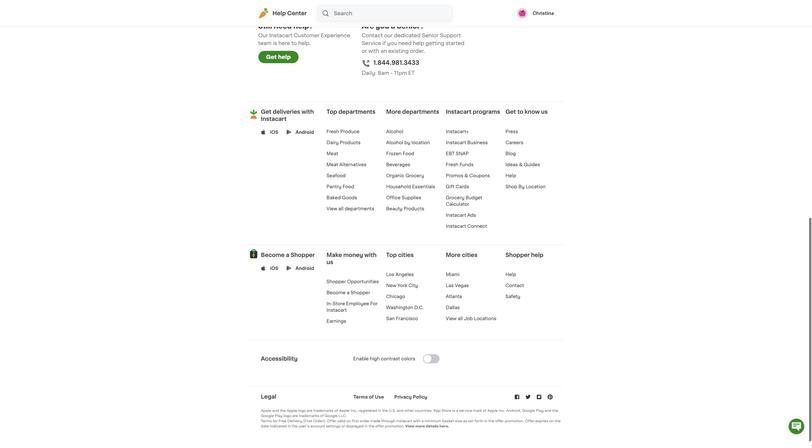 Task type: vqa. For each thing, say whether or not it's contained in the screenshot.
Many related to 9
no



Task type: describe. For each thing, give the bounding box(es) containing it.
0 vertical spatial become
[[261, 253, 285, 258]]

android play store logo image for deliveries
[[287, 130, 291, 135]]

1.844.981.3433 link
[[374, 59, 420, 68]]

food for frozen food
[[403, 151, 415, 156]]

1 vertical spatial become a shopper
[[327, 291, 370, 295]]

location
[[526, 184, 546, 189]]

of left use
[[369, 395, 374, 400]]

1.844.981.3433
[[374, 60, 420, 66]]

chicago
[[386, 295, 406, 299]]

set
[[468, 420, 474, 423]]

francisco
[[396, 317, 418, 321]]

ios for get
[[270, 130, 278, 135]]

ios for become
[[270, 266, 278, 271]]

pantry
[[327, 184, 342, 189]]

essentials
[[412, 184, 436, 189]]

household essentials
[[386, 184, 436, 189]]

use
[[375, 395, 384, 400]]

food for pantry food
[[343, 184, 354, 189]]

delivery
[[288, 420, 302, 423]]

with inside "are you a senior? contact our dedicated senior support service if you need help getting started or with an existing order."
[[369, 48, 380, 53]]

credits,
[[523, 3, 542, 7]]

1 vertical spatial gift
[[446, 184, 455, 189]]

programs
[[473, 109, 501, 114]]

shopper up become a shopper link
[[327, 280, 346, 284]]

ideas
[[506, 162, 518, 167]]

1 on from the left
[[347, 420, 351, 423]]

angeles
[[396, 273, 414, 277]]

employee
[[346, 302, 369, 306]]

2 apple from the left
[[287, 409, 297, 413]]

app
[[434, 409, 441, 413]]

& for ideas & guides
[[519, 162, 523, 167]]

twitter image
[[525, 394, 532, 401]]

to inside still need help? our instacart customer experience team is here to help.
[[292, 40, 297, 46]]

android for get deliveries with instacart
[[296, 130, 314, 135]]

press link
[[506, 129, 518, 134]]

1 vertical spatial logo
[[284, 414, 292, 418]]

terms of promos, credits, & gift cards link
[[480, 0, 554, 17]]

san francisco link
[[386, 317, 418, 321]]

instacart inside in-store employee for instacart
[[327, 308, 347, 313]]

view all job locations link
[[446, 317, 497, 321]]

careers
[[506, 140, 524, 145]]

1 help link from the top
[[506, 173, 517, 178]]

instacart up instacart+
[[446, 109, 472, 114]]

here
[[279, 40, 290, 46]]

shop by location link
[[506, 184, 546, 189]]

0 vertical spatial grocery
[[406, 173, 424, 178]]

1 vertical spatial cards
[[456, 184, 469, 189]]

1 vertical spatial trademarks
[[299, 414, 319, 418]]

las vegas
[[446, 284, 469, 288]]

started
[[446, 40, 465, 46]]

las vegas link
[[446, 284, 469, 288]]

instacart programs
[[446, 109, 501, 114]]

displayed
[[346, 425, 364, 428]]

baked goods
[[327, 195, 357, 200]]

top for top departments
[[327, 109, 337, 114]]

for
[[371, 302, 378, 306]]

make
[[327, 253, 342, 258]]

get for get deliveries with instacart
[[261, 109, 272, 114]]

products for beauty products
[[404, 206, 425, 211]]

a inside "are you a senior? contact our dedicated senior support service if you need help getting started or with an existing order."
[[391, 23, 395, 29]]

shopper up contact link
[[506, 253, 530, 258]]

miami link
[[446, 273, 460, 277]]

help for second help link from the top of the page
[[506, 273, 517, 277]]

washington d.c.
[[386, 306, 424, 310]]

alcohol for alcohol link
[[386, 129, 404, 134]]

0 horizontal spatial offer
[[376, 425, 384, 428]]

instacart down instacart+
[[446, 140, 466, 145]]

instacart+
[[446, 129, 469, 134]]

los angeles
[[386, 273, 414, 277]]

of inside terms of promos, credits, & gift cards
[[496, 3, 501, 7]]

earnings
[[327, 319, 347, 324]]

8am
[[378, 70, 389, 75]]

1 and from the left
[[272, 409, 279, 413]]

through
[[382, 420, 396, 423]]

u.s.
[[389, 409, 396, 413]]

for
[[273, 420, 278, 423]]

cities for more cities
[[462, 253, 478, 258]]

meat alternatives
[[327, 162, 367, 167]]

make money with us
[[327, 253, 377, 265]]

washington
[[386, 306, 413, 310]]

san francisco
[[386, 317, 418, 321]]

high
[[370, 357, 380, 361]]

3 and from the left
[[545, 409, 552, 413]]

get for get to know us
[[506, 109, 516, 114]]

get to know us
[[506, 109, 548, 114]]

accessibility
[[261, 356, 298, 362]]

senior
[[422, 33, 439, 38]]

of right mark on the right bottom of the page
[[483, 409, 487, 413]]

gift inside terms of promos, credits, & gift cards
[[480, 9, 490, 14]]

android link for get deliveries with instacart
[[296, 129, 314, 135]]

alcohol link
[[386, 129, 404, 134]]

d.c.
[[415, 306, 424, 310]]

1 horizontal spatial are
[[307, 409, 313, 413]]

android for become a shopper
[[296, 266, 314, 271]]

terms of use
[[354, 395, 384, 400]]

safety
[[506, 295, 521, 299]]

with inside 'apple and the apple logo are trademarks of apple inc., registered in the u.s. and other countries. app store is a service mark of apple inc. android, google play and the google play logo are trademarks of google llc. terms for free delivery (first order): offer valid on first order made through instacart with a minimum basket size as set forth in the offer promotion. offer expires on the date indicated in the user's account settings or displayed in the offer promotion.'
[[413, 420, 421, 423]]

3 apple from the left
[[339, 409, 350, 413]]

opportunities
[[347, 280, 379, 284]]

terms inside 'apple and the apple logo are trademarks of apple inc., registered in the u.s. and other countries. app store is a service mark of apple inc. android, google play and the google play logo are trademarks of google llc. terms for free delivery (first order): offer valid on first order made through instacart with a minimum basket size as set forth in the offer promotion. offer expires on the date indicated in the user's account settings or displayed in the offer promotion.'
[[261, 420, 272, 423]]

settings
[[326, 425, 341, 428]]

of up order):
[[320, 414, 324, 418]]

cards inside terms of promos, credits, & gift cards
[[491, 9, 505, 14]]

2 on from the left
[[550, 420, 554, 423]]

top for top cities
[[386, 253, 397, 258]]

ios app store logo image for get deliveries with instacart
[[261, 130, 266, 135]]

terms for terms of use
[[354, 395, 368, 400]]

dairy
[[327, 140, 339, 145]]

frozen food
[[386, 151, 415, 156]]

enable high contrast colors
[[353, 357, 416, 361]]

0 vertical spatial trademarks
[[314, 409, 334, 413]]

with inside make money with us
[[365, 253, 377, 258]]

2 horizontal spatial google
[[522, 409, 535, 413]]

0 horizontal spatial google
[[261, 414, 274, 418]]

fresh for fresh produce
[[327, 129, 339, 134]]

ideas & guides link
[[506, 162, 540, 167]]

1 vertical spatial promotion.
[[385, 425, 405, 428]]

goods
[[342, 195, 357, 200]]

legal
[[261, 394, 277, 400]]

inc.
[[499, 409, 506, 413]]

get for get help
[[266, 54, 277, 60]]

in-store employee for instacart link
[[327, 302, 378, 313]]

0 vertical spatial play
[[536, 409, 544, 413]]

dairy products link
[[327, 140, 361, 145]]

instacart business link
[[446, 140, 488, 145]]

enable
[[353, 357, 369, 361]]

order.
[[410, 48, 425, 53]]

0 vertical spatial offer
[[495, 420, 504, 423]]

grocery budget calculator
[[446, 195, 483, 206]]

support
[[440, 33, 461, 38]]

user's
[[299, 425, 310, 428]]

view for view more details here.
[[406, 425, 415, 428]]

facebook image
[[514, 394, 521, 401]]

is inside 'apple and the apple logo are trademarks of apple inc., registered in the u.s. and other countries. app store is a service mark of apple inc. android, google play and the google play logo are trademarks of google llc. terms for free delivery (first order): offer valid on first order made through instacart with a minimum basket size as set forth in the offer promotion. offer expires on the date indicated in the user's account settings or displayed in the offer promotion.'
[[453, 409, 455, 413]]

1 horizontal spatial promotion.
[[505, 420, 525, 423]]

0 horizontal spatial become a shopper
[[261, 253, 315, 258]]

all for departments
[[339, 206, 344, 211]]

instacart inside get deliveries with instacart
[[261, 116, 287, 122]]

android link for become a shopper
[[296, 265, 314, 272]]

instacart down calculator
[[446, 213, 466, 218]]

top cities
[[386, 253, 414, 258]]

0 vertical spatial logo
[[298, 409, 306, 413]]

instacart shopper app logo image for get
[[248, 109, 259, 120]]

still
[[258, 23, 272, 29]]

1 vertical spatial contact
[[506, 284, 524, 288]]

basket
[[442, 420, 455, 423]]

us for get to know us
[[541, 109, 548, 114]]

view all job locations
[[446, 317, 497, 321]]

promos,
[[502, 3, 522, 7]]

alcohol for alcohol by location
[[386, 140, 404, 145]]

promos & coupons
[[446, 173, 490, 178]]

policy
[[413, 395, 428, 400]]

help inside "are you a senior? contact our dedicated senior support service if you need help getting started or with an existing order."
[[413, 40, 425, 46]]

terms for terms of promos, credits, & gift cards
[[480, 3, 495, 7]]

getting
[[426, 40, 445, 46]]

the down the made on the left bottom
[[369, 425, 375, 428]]

new
[[386, 284, 397, 288]]

llc.
[[339, 414, 347, 418]]

help center link
[[258, 8, 307, 18]]



Task type: locate. For each thing, give the bounding box(es) containing it.
1 horizontal spatial on
[[550, 420, 554, 423]]

view down dallas
[[446, 317, 457, 321]]

need inside "are you a senior? contact our dedicated senior support service if you need help getting started or with an existing order."
[[399, 40, 412, 46]]

1 vertical spatial or
[[342, 425, 345, 428]]

promotion.
[[505, 420, 525, 423], [385, 425, 405, 428]]

get inside get deliveries with instacart
[[261, 109, 272, 114]]

2 ios from the top
[[270, 266, 278, 271]]

2 ios app store logo image from the top
[[261, 266, 266, 271]]

view for view all departments
[[327, 206, 338, 211]]

2 help link from the top
[[506, 273, 517, 277]]

1 android play store logo image from the top
[[287, 130, 291, 135]]

1 meat from the top
[[327, 151, 338, 156]]

are up (first
[[307, 409, 313, 413]]

0 vertical spatial all
[[339, 206, 344, 211]]

more departments
[[386, 109, 440, 114]]

cities up angeles
[[398, 253, 414, 258]]

0 vertical spatial meat
[[327, 151, 338, 156]]

& down funds
[[465, 173, 468, 178]]

1 vertical spatial help link
[[506, 273, 517, 277]]

0 horizontal spatial play
[[275, 414, 283, 418]]

0 vertical spatial instacart shopper app logo image
[[248, 109, 259, 120]]

of up valid
[[335, 409, 338, 413]]

1 instacart shopper app logo image from the top
[[248, 109, 259, 120]]

registered
[[359, 409, 377, 413]]

blog
[[506, 151, 516, 156]]

as
[[463, 420, 467, 423]]

departments up location
[[403, 109, 440, 114]]

need inside still need help? our instacart customer experience team is here to help.
[[274, 23, 292, 29]]

or inside 'apple and the apple logo are trademarks of apple inc., registered in the u.s. and other countries. app store is a service mark of apple inc. android, google play and the google play logo are trademarks of google llc. terms for free delivery (first order): offer valid on first order made through instacart with a minimum basket size as set forth in the offer promotion. offer expires on the date indicated in the user's account settings or displayed in the offer promotion.'
[[342, 425, 345, 428]]

ios app store logo image for become a shopper
[[261, 266, 266, 271]]

top up fresh produce link at the left top of page
[[327, 109, 337, 114]]

with inside get deliveries with instacart
[[302, 109, 314, 114]]

help
[[273, 11, 286, 16], [506, 173, 517, 178], [506, 273, 517, 277]]

city
[[409, 284, 418, 288]]

all for job
[[458, 317, 463, 321]]

0 horizontal spatial &
[[465, 173, 468, 178]]

1 horizontal spatial help
[[413, 40, 425, 46]]

google up for
[[261, 414, 274, 418]]

or down valid
[[342, 425, 345, 428]]

0 vertical spatial view
[[327, 206, 338, 211]]

1 horizontal spatial food
[[403, 151, 415, 156]]

on right expires
[[550, 420, 554, 423]]

alcohol up alcohol by location link
[[386, 129, 404, 134]]

0 horizontal spatial cards
[[456, 184, 469, 189]]

1 ios from the top
[[270, 130, 278, 135]]

trademarks up (first
[[299, 414, 319, 418]]

store inside 'apple and the apple logo are trademarks of apple inc., registered in the u.s. and other countries. app store is a service mark of apple inc. android, google play and the google play logo are trademarks of google llc. terms for free delivery (first order): offer valid on first order made through instacart with a minimum basket size as set forth in the offer promotion. offer expires on the date indicated in the user's account settings or displayed in the offer promotion.'
[[442, 409, 452, 413]]

store inside in-store employee for instacart
[[333, 302, 345, 306]]

press
[[506, 129, 518, 134]]

contact up safety link
[[506, 284, 524, 288]]

1 vertical spatial alcohol
[[386, 140, 404, 145]]

meat down dairy
[[327, 151, 338, 156]]

& inside terms of promos, credits, & gift cards
[[543, 3, 547, 7]]

beauty products link
[[386, 206, 425, 211]]

grocery up calculator
[[446, 195, 465, 200]]

2 alcohol from the top
[[386, 140, 404, 145]]

1 vertical spatial ios
[[270, 266, 278, 271]]

help link
[[506, 173, 517, 178], [506, 273, 517, 277]]

play up expires
[[536, 409, 544, 413]]

office supplies
[[386, 195, 422, 200]]

on left first
[[347, 420, 351, 423]]

0 horizontal spatial offer
[[327, 420, 336, 423]]

1 vertical spatial more
[[446, 253, 461, 258]]

1 cities from the left
[[398, 253, 414, 258]]

in right the forth
[[485, 420, 488, 423]]

household
[[386, 184, 411, 189]]

0 horizontal spatial logo
[[284, 414, 292, 418]]

beauty
[[386, 206, 403, 211]]

1 horizontal spatial play
[[536, 409, 544, 413]]

1 horizontal spatial become
[[327, 291, 346, 295]]

1 vertical spatial android link
[[296, 265, 314, 272]]

cards down promos,
[[491, 9, 505, 14]]

alcohol down alcohol link
[[386, 140, 404, 145]]

need down help center link
[[274, 23, 292, 29]]

los angeles link
[[386, 273, 414, 277]]

user avatar image
[[517, 8, 528, 18]]

dairy products
[[327, 140, 361, 145]]

dialog
[[789, 419, 805, 435]]

0 vertical spatial become a shopper
[[261, 253, 315, 258]]

get help button
[[258, 51, 299, 63]]

get left deliveries on the top left
[[261, 109, 272, 114]]

get up press
[[506, 109, 516, 114]]

1 vertical spatial play
[[275, 414, 283, 418]]

fresh for fresh funds
[[446, 162, 459, 167]]

instacart inside still need help? our instacart customer experience team is here to help.
[[269, 33, 293, 38]]

ios app store logo image
[[261, 130, 266, 135], [261, 266, 266, 271]]

fresh
[[327, 129, 339, 134], [446, 162, 459, 167]]

experience
[[321, 33, 350, 38]]

and right the u.s.
[[397, 409, 404, 413]]

android play store logo image
[[287, 130, 291, 135], [287, 266, 291, 271]]

1 horizontal spatial products
[[404, 206, 425, 211]]

us
[[541, 109, 548, 114], [327, 260, 333, 265]]

get down team at the left of the page
[[266, 54, 277, 60]]

expires
[[536, 420, 549, 423]]

with down service
[[369, 48, 380, 53]]

get help
[[266, 54, 291, 60]]

service
[[459, 409, 472, 413]]

1 horizontal spatial google
[[325, 414, 338, 418]]

0 vertical spatial top
[[327, 109, 337, 114]]

2 horizontal spatial &
[[543, 3, 547, 7]]

us inside make money with us
[[327, 260, 333, 265]]

view more details here.
[[406, 425, 449, 428]]

1 vertical spatial ios link
[[270, 265, 278, 272]]

0 vertical spatial promotion.
[[505, 420, 525, 423]]

0 horizontal spatial products
[[340, 140, 361, 145]]

1 vertical spatial us
[[327, 260, 333, 265]]

meat alternatives link
[[327, 162, 367, 167]]

help for get help
[[278, 54, 291, 60]]

order
[[360, 420, 370, 423]]

more up alcohol link
[[386, 109, 401, 114]]

help for second help link from the bottom of the page
[[506, 173, 517, 178]]

apple and the apple logo are trademarks of apple inc., registered in the u.s. and other countries. app store is a service mark of apple inc. android, google play and the google play logo are trademarks of google llc. terms for free delivery (first order): offer valid on first order made through instacart with a minimum basket size as set forth in the offer promotion. offer expires on the date indicated in the user's account settings or displayed in the offer promotion.
[[261, 409, 561, 428]]

offer down the made on the left bottom
[[376, 425, 384, 428]]

here.
[[440, 425, 449, 428]]

1 horizontal spatial view
[[406, 425, 415, 428]]

atlanta link
[[446, 295, 462, 299]]

instacart down in-
[[327, 308, 347, 313]]

help for help center
[[273, 11, 286, 16]]

locations
[[474, 317, 497, 321]]

0 vertical spatial android
[[296, 130, 314, 135]]

of
[[496, 3, 501, 7], [369, 395, 374, 400], [335, 409, 338, 413], [483, 409, 487, 413], [320, 414, 324, 418]]

fresh down ebt
[[446, 162, 459, 167]]

cards down promos & coupons
[[456, 184, 469, 189]]

1 horizontal spatial &
[[519, 162, 523, 167]]

help.
[[298, 40, 311, 46]]

los
[[386, 273, 395, 277]]

instacart
[[269, 33, 293, 38], [446, 109, 472, 114], [261, 116, 287, 122], [446, 140, 466, 145], [446, 213, 466, 218], [446, 224, 466, 229], [327, 308, 347, 313], [397, 420, 412, 423]]

miami
[[446, 273, 460, 277]]

minimum
[[425, 420, 442, 423]]

2 vertical spatial terms
[[261, 420, 272, 423]]

fresh up dairy
[[327, 129, 339, 134]]

2 offer from the left
[[525, 420, 535, 423]]

the down pinterest image
[[553, 409, 559, 413]]

offer up settings
[[327, 420, 336, 423]]

0 horizontal spatial food
[[343, 184, 354, 189]]

promotion. down android,
[[505, 420, 525, 423]]

help right instacart image
[[273, 11, 286, 16]]

view
[[327, 206, 338, 211], [446, 317, 457, 321], [406, 425, 415, 428]]

apple up llc.
[[339, 409, 350, 413]]

products for dairy products
[[340, 140, 361, 145]]

beverages
[[386, 162, 411, 167]]

become a shopper link
[[327, 291, 370, 295]]

0 vertical spatial food
[[403, 151, 415, 156]]

our
[[384, 33, 393, 38]]

1 vertical spatial become
[[327, 291, 346, 295]]

and up expires
[[545, 409, 552, 413]]

with right money
[[365, 253, 377, 258]]

shop
[[506, 184, 518, 189]]

grocery inside grocery budget calculator
[[446, 195, 465, 200]]

baked goods link
[[327, 195, 357, 200]]

shopper up the 'employee'
[[351, 291, 370, 295]]

products down produce
[[340, 140, 361, 145]]

instacart image
[[258, 8, 269, 18]]

4 apple from the left
[[488, 409, 498, 413]]

0 vertical spatial store
[[333, 302, 345, 306]]

all left job
[[458, 317, 463, 321]]

contact inside "are you a senior? contact our dedicated senior support service if you need help getting started or with an existing order."
[[362, 33, 383, 38]]

0 horizontal spatial help
[[278, 54, 291, 60]]

terms up inc.,
[[354, 395, 368, 400]]

products down supplies on the top of the page
[[404, 206, 425, 211]]

1 horizontal spatial and
[[397, 409, 404, 413]]

2 and from the left
[[397, 409, 404, 413]]

help center
[[273, 11, 307, 16]]

in down order
[[365, 425, 368, 428]]

shopper left make
[[291, 253, 315, 258]]

become
[[261, 253, 285, 258], [327, 291, 346, 295]]

android play store logo image for a
[[287, 266, 291, 271]]

in-store employee for instacart
[[327, 302, 378, 313]]

the right the forth
[[489, 420, 495, 423]]

0 vertical spatial gift
[[480, 9, 490, 14]]

1 vertical spatial view
[[446, 317, 457, 321]]

2 vertical spatial view
[[406, 425, 415, 428]]

2 ios link from the top
[[270, 265, 278, 272]]

or
[[362, 48, 367, 53], [342, 425, 345, 428]]

2 horizontal spatial view
[[446, 317, 457, 321]]

1 offer from the left
[[327, 420, 336, 423]]

privacy
[[395, 395, 412, 400]]

promotion. down through
[[385, 425, 405, 428]]

1 vertical spatial fresh
[[446, 162, 459, 167]]

cities for top cities
[[398, 253, 414, 258]]

11pm
[[394, 70, 407, 75]]

the right expires
[[555, 420, 561, 423]]

2 vertical spatial help
[[531, 253, 544, 258]]

1 horizontal spatial need
[[399, 40, 412, 46]]

is left here
[[273, 40, 277, 46]]

order):
[[313, 420, 326, 423]]

& up christina
[[543, 3, 547, 7]]

2 meat from the top
[[327, 162, 338, 167]]

mark
[[473, 409, 482, 413]]

are up the delivery
[[292, 414, 298, 418]]

1 vertical spatial help
[[278, 54, 291, 60]]

to right here
[[292, 40, 297, 46]]

coupons
[[470, 173, 490, 178]]

help for shopper help
[[531, 253, 544, 258]]

cities down instacart connect
[[462, 253, 478, 258]]

offer left expires
[[525, 420, 535, 423]]

grocery budget calculator link
[[446, 195, 483, 206]]

0 horizontal spatial fresh
[[327, 129, 339, 134]]

0 vertical spatial &
[[543, 3, 547, 7]]

in up the made on the left bottom
[[378, 409, 381, 413]]

0 vertical spatial to
[[292, 40, 297, 46]]

instacart inside 'apple and the apple logo are trademarks of apple inc., registered in the u.s. and other countries. app store is a service mark of apple inc. android, google play and the google play logo are trademarks of google llc. terms for free delivery (first order): offer valid on first order made through instacart with a minimum basket size as set forth in the offer promotion. offer expires on the date indicated in the user's account settings or displayed in the offer promotion.'
[[397, 420, 412, 423]]

christina
[[533, 11, 554, 16]]

san
[[386, 317, 395, 321]]

1 vertical spatial is
[[453, 409, 455, 413]]

with right deliveries on the top left
[[302, 109, 314, 114]]

departments for top departments
[[339, 109, 376, 114]]

baked
[[327, 195, 341, 200]]

1 horizontal spatial is
[[453, 409, 455, 413]]

apple left the inc.
[[488, 409, 498, 413]]

0 horizontal spatial is
[[273, 40, 277, 46]]

view left more
[[406, 425, 415, 428]]

valid
[[337, 420, 346, 423]]

departments for more departments
[[403, 109, 440, 114]]

need
[[274, 23, 292, 29], [399, 40, 412, 46]]

get
[[266, 54, 277, 60], [261, 109, 272, 114], [506, 109, 516, 114]]

0 vertical spatial you
[[376, 23, 389, 29]]

ios link for become
[[270, 265, 278, 272]]

1 vertical spatial ios app store logo image
[[261, 266, 266, 271]]

1 android from the top
[[296, 130, 314, 135]]

help link up contact link
[[506, 273, 517, 277]]

1 vertical spatial help
[[506, 173, 517, 178]]

view for view all job locations
[[446, 317, 457, 321]]

meat for meat alternatives
[[327, 162, 338, 167]]

1 horizontal spatial cards
[[491, 9, 505, 14]]

to left know at the right top
[[518, 109, 524, 114]]

0 horizontal spatial or
[[342, 425, 345, 428]]

Search search field
[[334, 6, 452, 21]]

0 vertical spatial ios link
[[270, 129, 278, 135]]

0 vertical spatial help
[[273, 11, 286, 16]]

google
[[522, 409, 535, 413], [261, 414, 274, 418], [325, 414, 338, 418]]

logo up 'free'
[[284, 414, 292, 418]]

terms up date
[[261, 420, 272, 423]]

instacart up here
[[269, 33, 293, 38]]

dallas
[[446, 306, 460, 310]]

fresh produce link
[[327, 129, 360, 134]]

1 vertical spatial terms
[[354, 395, 368, 400]]

the down the delivery
[[292, 425, 298, 428]]

ios link for get
[[270, 129, 278, 135]]

0 horizontal spatial cities
[[398, 253, 414, 258]]

us right know at the right top
[[541, 109, 548, 114]]

is up size
[[453, 409, 455, 413]]

all
[[339, 206, 344, 211], [458, 317, 463, 321]]

terms left promos,
[[480, 3, 495, 7]]

office supplies link
[[386, 195, 422, 200]]

1 alcohol from the top
[[386, 129, 404, 134]]

top up los
[[386, 253, 397, 258]]

terms inside terms of promos, credits, & gift cards
[[480, 3, 495, 7]]

more for more cities
[[446, 253, 461, 258]]

meat link
[[327, 151, 338, 156]]

instacart shopper app logo image
[[248, 109, 259, 120], [248, 249, 259, 259]]

vegas
[[455, 284, 469, 288]]

0 horizontal spatial gift
[[446, 184, 455, 189]]

store down become a shopper link
[[333, 302, 345, 306]]

christina link
[[517, 8, 554, 18]]

0 horizontal spatial grocery
[[406, 173, 424, 178]]

0 vertical spatial terms
[[480, 3, 495, 7]]

1 apple from the left
[[261, 409, 272, 413]]

android link
[[296, 129, 314, 135], [296, 265, 314, 272]]

1 horizontal spatial gift
[[480, 9, 490, 14]]

frozen
[[386, 151, 402, 156]]

& for promos & coupons
[[465, 173, 468, 178]]

1 vertical spatial &
[[519, 162, 523, 167]]

0 horizontal spatial to
[[292, 40, 297, 46]]

instacart shopper app logo image for become
[[248, 249, 259, 259]]

0 horizontal spatial contact
[[362, 33, 383, 38]]

& right ideas
[[519, 162, 523, 167]]

the left the u.s.
[[382, 409, 388, 413]]

1 ios link from the top
[[270, 129, 278, 135]]

0 vertical spatial android play store logo image
[[287, 130, 291, 135]]

us for make money with us
[[327, 260, 333, 265]]

you
[[376, 23, 389, 29], [387, 40, 397, 46]]

or down service
[[362, 48, 367, 53]]

help link up shop
[[506, 173, 517, 178]]

contact up service
[[362, 33, 383, 38]]

deliveries
[[273, 109, 300, 114]]

is inside still need help? our instacart customer experience team is here to help.
[[273, 40, 277, 46]]

1 horizontal spatial cities
[[462, 253, 478, 258]]

instacart ads link
[[446, 213, 476, 218]]

get inside get help button
[[266, 54, 277, 60]]

meat down meat link at top left
[[327, 162, 338, 167]]

meat for meat link at top left
[[327, 151, 338, 156]]

free
[[279, 420, 287, 423]]

2 horizontal spatial and
[[545, 409, 552, 413]]

2 cities from the left
[[462, 253, 478, 258]]

instacart ads
[[446, 213, 476, 218]]

1 vertical spatial android
[[296, 266, 314, 271]]

0 vertical spatial or
[[362, 48, 367, 53]]

help up shop
[[506, 173, 517, 178]]

2 instacart shopper app logo image from the top
[[248, 249, 259, 259]]

google down the "twitter" icon
[[522, 409, 535, 413]]

in down the delivery
[[288, 425, 291, 428]]

2 android play store logo image from the top
[[287, 266, 291, 271]]

1 horizontal spatial terms
[[354, 395, 368, 400]]

cards
[[491, 9, 505, 14], [456, 184, 469, 189]]

location
[[412, 140, 430, 145]]

2 android from the top
[[296, 266, 314, 271]]

0 vertical spatial ios
[[270, 130, 278, 135]]

washington d.c. link
[[386, 306, 424, 310]]

products
[[340, 140, 361, 145], [404, 206, 425, 211]]

1 vertical spatial are
[[292, 414, 298, 418]]

1 ios app store logo image from the top
[[261, 130, 266, 135]]

0 vertical spatial fresh
[[327, 129, 339, 134]]

1 vertical spatial top
[[386, 253, 397, 258]]

more up miami
[[446, 253, 461, 258]]

instagram image
[[536, 394, 543, 401]]

food up goods
[[343, 184, 354, 189]]

dedicated
[[394, 33, 421, 38]]

and up for
[[272, 409, 279, 413]]

help inside button
[[278, 54, 291, 60]]

get deliveries with instacart
[[261, 109, 314, 122]]

store right the app
[[442, 409, 452, 413]]

view down baked
[[327, 206, 338, 211]]

1 horizontal spatial store
[[442, 409, 452, 413]]

2 android link from the top
[[296, 265, 314, 272]]

more for more departments
[[386, 109, 401, 114]]

offer down the inc.
[[495, 420, 504, 423]]

2 horizontal spatial help
[[531, 253, 544, 258]]

the up 'free'
[[280, 409, 286, 413]]

0 vertical spatial cards
[[491, 9, 505, 14]]

departments down goods
[[345, 206, 375, 211]]

1 horizontal spatial more
[[446, 253, 461, 258]]

1 android link from the top
[[296, 129, 314, 135]]

1 vertical spatial offer
[[376, 425, 384, 428]]

apple down legal
[[261, 409, 272, 413]]

forth
[[475, 420, 484, 423]]

1 vertical spatial grocery
[[446, 195, 465, 200]]

instacart down instacart ads
[[446, 224, 466, 229]]

1 horizontal spatial contact
[[506, 284, 524, 288]]

you right if
[[387, 40, 397, 46]]

instacart connect
[[446, 224, 487, 229]]

of left promos,
[[496, 3, 501, 7]]

you up our
[[376, 23, 389, 29]]

fresh produce
[[327, 129, 360, 134]]

departments up produce
[[339, 109, 376, 114]]

1 vertical spatial need
[[399, 40, 412, 46]]

or inside "are you a senior? contact our dedicated senior support service if you need help getting started or with an existing order."
[[362, 48, 367, 53]]

1 vertical spatial you
[[387, 40, 397, 46]]

pinterest image
[[547, 394, 554, 401]]

0 vertical spatial products
[[340, 140, 361, 145]]

ebt
[[446, 151, 455, 156]]

0 vertical spatial need
[[274, 23, 292, 29]]

1 horizontal spatial top
[[386, 253, 397, 258]]

seafood
[[327, 173, 346, 178]]

new york city
[[386, 284, 418, 288]]

shopper opportunities link
[[327, 280, 379, 284]]

1 vertical spatial to
[[518, 109, 524, 114]]



